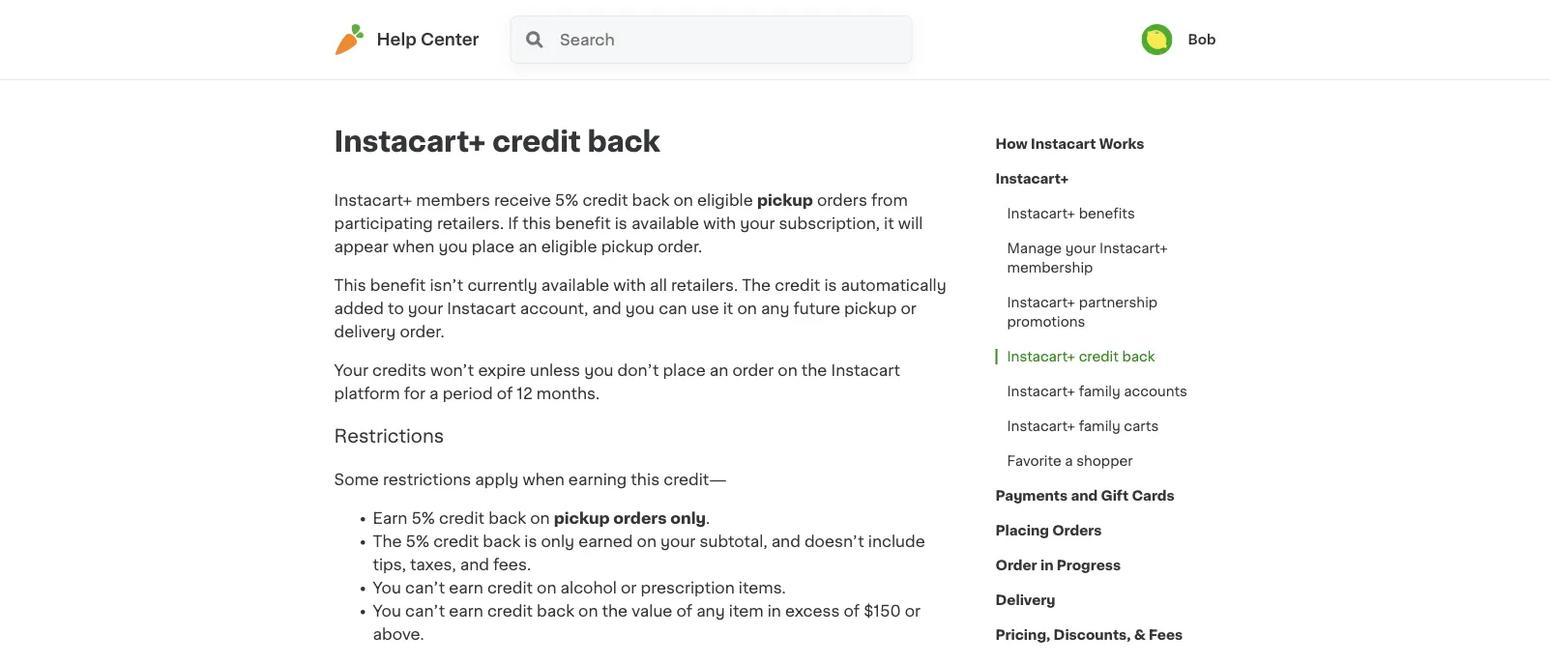 Task type: vqa. For each thing, say whether or not it's contained in the screenshot.
Recipes
no



Task type: locate. For each thing, give the bounding box(es) containing it.
is up "future"
[[824, 278, 837, 293]]

0 horizontal spatial any
[[696, 604, 725, 619]]

with left all
[[613, 278, 646, 293]]

this right earning
[[631, 472, 660, 488]]

0 vertical spatial 5%
[[555, 192, 579, 208]]

you up above. on the left bottom of page
[[373, 604, 401, 619]]

2 horizontal spatial of
[[844, 604, 860, 619]]

delivery
[[996, 594, 1056, 607]]

you
[[438, 239, 468, 254], [625, 301, 655, 316], [584, 363, 614, 378]]

your up the prescription
[[661, 534, 696, 550]]

1 vertical spatial is
[[824, 278, 837, 293]]

instacart down currently
[[447, 301, 516, 316]]

credit inside this benefit isn't currently available with all retailers. the credit is automatically added to your instacart account, and you can use it on any future pickup or delivery order.
[[775, 278, 820, 293]]

1 vertical spatial you
[[373, 604, 401, 619]]

instacart down "future"
[[831, 363, 900, 378]]

1 vertical spatial eligible
[[541, 239, 597, 254]]

2 horizontal spatial is
[[824, 278, 837, 293]]

0 horizontal spatial a
[[429, 386, 439, 401]]

1 horizontal spatial the
[[802, 363, 827, 378]]

currently
[[467, 278, 537, 293]]

instacart+ down how
[[996, 172, 1069, 186]]

0 vertical spatial retailers.
[[437, 216, 504, 231]]

0 vertical spatial this
[[522, 216, 551, 231]]

1 horizontal spatial an
[[710, 363, 729, 378]]

0 vertical spatial benefit
[[555, 216, 611, 231]]

for
[[404, 386, 426, 401]]

place inside orders from participating retailers. if this benefit is available with your subscription, it will appear when you place an eligible pickup order.
[[472, 239, 515, 254]]

when down participating
[[393, 239, 435, 254]]

1 vertical spatial with
[[613, 278, 646, 293]]

1 horizontal spatial instacart+ credit back
[[1007, 350, 1155, 364]]

0 vertical spatial order.
[[658, 239, 702, 254]]

order in progress
[[996, 559, 1121, 573]]

your right to
[[408, 301, 443, 316]]

1 horizontal spatial available
[[631, 216, 699, 231]]

1 vertical spatial retailers.
[[671, 278, 738, 293]]

0 horizontal spatial orders
[[613, 511, 667, 527]]

instacart+ credit back up receive
[[334, 128, 660, 156]]

instacart+ up promotions
[[1007, 296, 1075, 309]]

1 vertical spatial earn
[[449, 604, 483, 619]]

members
[[416, 192, 490, 208]]

to
[[388, 301, 404, 316]]

a
[[429, 386, 439, 401], [1065, 455, 1073, 468]]

1 horizontal spatial is
[[615, 216, 627, 231]]

1 horizontal spatial this
[[631, 472, 660, 488]]

place
[[472, 239, 515, 254], [663, 363, 706, 378]]

can't down taxes,
[[405, 581, 445, 596]]

1 horizontal spatial order.
[[658, 239, 702, 254]]

an left order
[[710, 363, 729, 378]]

1 can't from the top
[[405, 581, 445, 596]]

the up order
[[742, 278, 771, 293]]

only down credit—
[[670, 511, 706, 527]]

0 vertical spatial when
[[393, 239, 435, 254]]

0 vertical spatial instacart+ credit back
[[334, 128, 660, 156]]

prescription
[[641, 581, 735, 596]]

pickup
[[757, 192, 813, 208], [601, 239, 654, 254], [844, 301, 897, 316], [554, 511, 610, 527]]

0 horizontal spatial the
[[373, 534, 402, 550]]

only left earned
[[541, 534, 575, 550]]

0 horizontal spatial available
[[541, 278, 609, 293]]

5%
[[555, 192, 579, 208], [411, 511, 435, 527], [406, 534, 429, 550]]

of
[[497, 386, 513, 401], [676, 604, 692, 619], [844, 604, 860, 619]]

can
[[659, 301, 687, 316]]

you down tips, on the bottom left
[[373, 581, 401, 596]]

1 earn from the top
[[449, 581, 483, 596]]

place right "don't"
[[663, 363, 706, 378]]

retailers. down members
[[437, 216, 504, 231]]

retailers. up the use
[[671, 278, 738, 293]]

your inside earn 5% credit back on pickup orders only . the 5% credit back is only earned on your subtotal, and doesn't include tips, taxes, and fees. you can't earn credit on alcohol or prescription items. you can't earn credit back on the value of any item in excess of $150 or above.
[[661, 534, 696, 550]]

an up currently
[[518, 239, 537, 254]]

1 vertical spatial a
[[1065, 455, 1073, 468]]

1 vertical spatial it
[[723, 301, 733, 316]]

1 horizontal spatial you
[[584, 363, 614, 378]]

a inside your credits won't expire unless you don't place an order on the instacart platform for a period of 12 months.
[[429, 386, 439, 401]]

1 horizontal spatial instacart
[[831, 363, 900, 378]]

a right "favorite"
[[1065, 455, 1073, 468]]

this right if
[[522, 216, 551, 231]]

of left $150 on the right bottom of the page
[[844, 604, 860, 619]]

0 vertical spatial with
[[703, 216, 736, 231]]

0 vertical spatial in
[[1041, 559, 1054, 573]]

2 family from the top
[[1079, 420, 1121, 433]]

it inside orders from participating retailers. if this benefit is available with your subscription, it will appear when you place an eligible pickup order.
[[884, 216, 894, 231]]

placing orders
[[996, 524, 1102, 538]]

your
[[334, 363, 368, 378]]

1 horizontal spatial the
[[742, 278, 771, 293]]

an inside your credits won't expire unless you don't place an order on the instacart platform for a period of 12 months.
[[710, 363, 729, 378]]

instacart+ up participating
[[334, 192, 412, 208]]

2 earn from the top
[[449, 604, 483, 619]]

this
[[522, 216, 551, 231], [631, 472, 660, 488]]

an inside orders from participating retailers. if this benefit is available with your subscription, it will appear when you place an eligible pickup order.
[[518, 239, 537, 254]]

only
[[670, 511, 706, 527], [541, 534, 575, 550]]

with up the use
[[703, 216, 736, 231]]

instacart+ down instacart+ credit back link in the right of the page
[[1007, 385, 1075, 398]]

order.
[[658, 239, 702, 254], [400, 324, 444, 339]]

0 horizontal spatial eligible
[[541, 239, 597, 254]]

some restrictions apply when earning this credit—
[[334, 472, 727, 488]]

it inside this benefit isn't currently available with all retailers. the credit is automatically added to your instacart account, and you can use it on any future pickup or delivery order.
[[723, 301, 733, 316]]

5% right earn
[[411, 511, 435, 527]]

your down instacart+ benefits
[[1065, 242, 1096, 255]]

orders up earned
[[613, 511, 667, 527]]

1 vertical spatial you
[[625, 301, 655, 316]]

include
[[868, 534, 925, 550]]

of left 12
[[497, 386, 513, 401]]

2 vertical spatial is
[[524, 534, 537, 550]]

0 vertical spatial is
[[615, 216, 627, 231]]

you down all
[[625, 301, 655, 316]]

instacart+ up manage
[[1007, 207, 1075, 220]]

added
[[334, 301, 384, 316]]

and inside this benefit isn't currently available with all retailers. the credit is automatically added to your instacart account, and you can use it on any future pickup or delivery order.
[[592, 301, 621, 316]]

and left gift
[[1071, 489, 1098, 503]]

earning
[[569, 472, 627, 488]]

1 vertical spatial this
[[631, 472, 660, 488]]

credit—
[[664, 472, 727, 488]]

the right order
[[802, 363, 827, 378]]

your
[[740, 216, 775, 231], [1065, 242, 1096, 255], [408, 301, 443, 316], [661, 534, 696, 550]]

0 horizontal spatial of
[[497, 386, 513, 401]]

5% up taxes,
[[406, 534, 429, 550]]

family
[[1079, 385, 1121, 398], [1079, 420, 1121, 433]]

orders from participating retailers. if this benefit is available with your subscription, it will appear when you place an eligible pickup order.
[[334, 192, 923, 254]]

account,
[[520, 301, 588, 316]]

0 horizontal spatial only
[[541, 534, 575, 550]]

your inside orders from participating retailers. if this benefit is available with your subscription, it will appear when you place an eligible pickup order.
[[740, 216, 775, 231]]

order. up all
[[658, 239, 702, 254]]

0 horizontal spatial an
[[518, 239, 537, 254]]

0 vertical spatial place
[[472, 239, 515, 254]]

back down alcohol
[[537, 604, 574, 619]]

0 horizontal spatial in
[[768, 604, 781, 619]]

of inside your credits won't expire unless you don't place an order on the instacart platform for a period of 12 months.
[[497, 386, 513, 401]]

0 vertical spatial a
[[429, 386, 439, 401]]

unless
[[530, 363, 580, 378]]

1 horizontal spatial when
[[523, 472, 565, 488]]

credits
[[372, 363, 426, 378]]

you up months. at the bottom of the page
[[584, 363, 614, 378]]

1 horizontal spatial eligible
[[697, 192, 753, 208]]

this inside orders from participating retailers. if this benefit is available with your subscription, it will appear when you place an eligible pickup order.
[[522, 216, 551, 231]]

0 vertical spatial you
[[373, 581, 401, 596]]

available up account,
[[541, 278, 609, 293]]

any inside earn 5% credit back on pickup orders only . the 5% credit back is only earned on your subtotal, and doesn't include tips, taxes, and fees. you can't earn credit on alcohol or prescription items. you can't earn credit back on the value of any item in excess of $150 or above.
[[696, 604, 725, 619]]

1 vertical spatial instacart+ credit back
[[1007, 350, 1155, 364]]

2 horizontal spatial instacart
[[1031, 137, 1096, 151]]

when right apply
[[523, 472, 565, 488]]

0 horizontal spatial you
[[438, 239, 468, 254]]

1 horizontal spatial with
[[703, 216, 736, 231]]

0 horizontal spatial instacart
[[447, 301, 516, 316]]

it right the use
[[723, 301, 733, 316]]

instacart+ down promotions
[[1007, 350, 1075, 364]]

0 vertical spatial an
[[518, 239, 537, 254]]

is down instacart+ members receive 5% credit back on eligible pickup
[[615, 216, 627, 231]]

the up tips, on the bottom left
[[373, 534, 402, 550]]

and right account,
[[592, 301, 621, 316]]

0 vertical spatial orders
[[817, 192, 867, 208]]

this for earning
[[631, 472, 660, 488]]

0 vertical spatial it
[[884, 216, 894, 231]]

with
[[703, 216, 736, 231], [613, 278, 646, 293]]

0 horizontal spatial order.
[[400, 324, 444, 339]]

the down alcohol
[[602, 604, 628, 619]]

user avatar image
[[1142, 24, 1172, 55]]

in
[[1041, 559, 1054, 573], [768, 604, 781, 619]]

of down the prescription
[[676, 604, 692, 619]]

instacart+ inside manage your instacart+ membership
[[1100, 242, 1168, 255]]

1 vertical spatial when
[[523, 472, 565, 488]]

back
[[587, 128, 660, 156], [632, 192, 670, 208], [1122, 350, 1155, 364], [489, 511, 526, 527], [483, 534, 521, 550], [537, 604, 574, 619]]

orders
[[817, 192, 867, 208], [613, 511, 667, 527]]

or inside this benefit isn't currently available with all retailers. the credit is automatically added to your instacart account, and you can use it on any future pickup or delivery order.
[[901, 301, 917, 316]]

place down if
[[472, 239, 515, 254]]

2 vertical spatial 5%
[[406, 534, 429, 550]]

pickup down automatically on the right top of page
[[844, 301, 897, 316]]

is
[[615, 216, 627, 231], [824, 278, 837, 293], [524, 534, 537, 550]]

1 vertical spatial in
[[768, 604, 781, 619]]

instacart+ partnership promotions link
[[996, 285, 1216, 339]]

pickup up all
[[601, 239, 654, 254]]

pricing, discounts, & fees link
[[996, 618, 1183, 653]]

0 vertical spatial can't
[[405, 581, 445, 596]]

0 horizontal spatial this
[[522, 216, 551, 231]]

1 horizontal spatial it
[[884, 216, 894, 231]]

in right order on the bottom of page
[[1041, 559, 1054, 573]]

manage your instacart+ membership link
[[996, 231, 1216, 285]]

the inside earn 5% credit back on pickup orders only . the 5% credit back is only earned on your subtotal, and doesn't include tips, taxes, and fees. you can't earn credit on alcohol or prescription items. you can't earn credit back on the value of any item in excess of $150 or above.
[[602, 604, 628, 619]]

the inside your credits won't expire unless you don't place an order on the instacart platform for a period of 12 months.
[[802, 363, 827, 378]]

fees.
[[493, 558, 531, 573]]

1 horizontal spatial place
[[663, 363, 706, 378]]

place inside your credits won't expire unless you don't place an order on the instacart platform for a period of 12 months.
[[663, 363, 706, 378]]

bob
[[1188, 33, 1216, 46]]

2 horizontal spatial you
[[625, 301, 655, 316]]

2 vertical spatial instacart
[[831, 363, 900, 378]]

any down the prescription
[[696, 604, 725, 619]]

1 vertical spatial the
[[602, 604, 628, 619]]

the
[[802, 363, 827, 378], [602, 604, 628, 619]]

0 vertical spatial only
[[670, 511, 706, 527]]

on inside your credits won't expire unless you don't place an order on the instacart platform for a period of 12 months.
[[778, 363, 798, 378]]

help center
[[377, 31, 479, 48]]

2 vertical spatial you
[[584, 363, 614, 378]]

this for if
[[522, 216, 551, 231]]

partnership
[[1079, 296, 1158, 309]]

or up value
[[621, 581, 637, 596]]

family up instacart+ family carts at the bottom of page
[[1079, 385, 1121, 398]]

shopper
[[1077, 455, 1133, 468]]

0 horizontal spatial the
[[602, 604, 628, 619]]

1 vertical spatial the
[[373, 534, 402, 550]]

instacart+ credit back
[[334, 128, 660, 156], [1007, 350, 1155, 364]]

retailers. inside orders from participating retailers. if this benefit is available with your subscription, it will appear when you place an eligible pickup order.
[[437, 216, 504, 231]]

it
[[884, 216, 894, 231], [723, 301, 733, 316]]

instacart image
[[334, 24, 365, 55]]

instacart up instacart+ link
[[1031, 137, 1096, 151]]

instacart+ family carts
[[1007, 420, 1159, 433]]

1 vertical spatial any
[[696, 604, 725, 619]]

instacart+ down benefits
[[1100, 242, 1168, 255]]

an
[[518, 239, 537, 254], [710, 363, 729, 378]]

is up fees.
[[524, 534, 537, 550]]

1 vertical spatial benefit
[[370, 278, 426, 293]]

pickup up earned
[[554, 511, 610, 527]]

any inside this benefit isn't currently available with all retailers. the credit is automatically added to your instacart account, and you can use it on any future pickup or delivery order.
[[761, 301, 790, 316]]

0 vertical spatial or
[[901, 301, 917, 316]]

1 horizontal spatial of
[[676, 604, 692, 619]]

future
[[793, 301, 840, 316]]

or down automatically on the right top of page
[[901, 301, 917, 316]]

0 vertical spatial the
[[802, 363, 827, 378]]

benefit
[[555, 216, 611, 231], [370, 278, 426, 293]]

family down instacart+ family accounts
[[1079, 420, 1121, 433]]

0 vertical spatial family
[[1079, 385, 1121, 398]]

1 horizontal spatial a
[[1065, 455, 1073, 468]]

0 vertical spatial any
[[761, 301, 790, 316]]

in down items.
[[768, 604, 781, 619]]

&
[[1134, 629, 1146, 642]]

a right "for"
[[429, 386, 439, 401]]

0 horizontal spatial benefit
[[370, 278, 426, 293]]

orders up "subscription,"
[[817, 192, 867, 208]]

available up all
[[631, 216, 699, 231]]

1 horizontal spatial benefit
[[555, 216, 611, 231]]

benefit up to
[[370, 278, 426, 293]]

retailers. inside this benefit isn't currently available with all retailers. the credit is automatically added to your instacart account, and you can use it on any future pickup or delivery order.
[[671, 278, 738, 293]]

you up the isn't
[[438, 239, 468, 254]]

or right $150 on the right bottom of the page
[[905, 604, 921, 619]]

bob link
[[1142, 24, 1216, 55]]

0 horizontal spatial is
[[524, 534, 537, 550]]

1 family from the top
[[1079, 385, 1121, 398]]

any left "future"
[[761, 301, 790, 316]]

1 vertical spatial available
[[541, 278, 609, 293]]

1 horizontal spatial orders
[[817, 192, 867, 208]]

1 horizontal spatial any
[[761, 301, 790, 316]]

1 vertical spatial orders
[[613, 511, 667, 527]]

payments and gift cards
[[996, 489, 1175, 503]]

on inside this benefit isn't currently available with all retailers. the credit is automatically added to your instacart account, and you can use it on any future pickup or delivery order.
[[737, 301, 757, 316]]

pickup inside this benefit isn't currently available with all retailers. the credit is automatically added to your instacart account, and you can use it on any future pickup or delivery order.
[[844, 301, 897, 316]]

5% right receive
[[555, 192, 579, 208]]

instacart
[[1031, 137, 1096, 151], [447, 301, 516, 316], [831, 363, 900, 378]]

credit
[[492, 128, 581, 156], [583, 192, 628, 208], [775, 278, 820, 293], [1079, 350, 1119, 364], [439, 511, 485, 527], [433, 534, 479, 550], [487, 581, 533, 596], [487, 604, 533, 619]]

0 vertical spatial the
[[742, 278, 771, 293]]

appear
[[334, 239, 389, 254]]

and left fees.
[[460, 558, 489, 573]]

0 horizontal spatial place
[[472, 239, 515, 254]]

benefit down instacart+ members receive 5% credit back on eligible pickup
[[555, 216, 611, 231]]

0 horizontal spatial it
[[723, 301, 733, 316]]

1 vertical spatial an
[[710, 363, 729, 378]]

can't up above. on the left bottom of page
[[405, 604, 445, 619]]

0 horizontal spatial when
[[393, 239, 435, 254]]

retailers.
[[437, 216, 504, 231], [671, 278, 738, 293]]

instacart+ credit back up instacart+ family accounts
[[1007, 350, 1155, 364]]

instacart+ partnership promotions
[[1007, 296, 1158, 329]]

you inside this benefit isn't currently available with all retailers. the credit is automatically added to your instacart account, and you can use it on any future pickup or delivery order.
[[625, 301, 655, 316]]

1 horizontal spatial retailers.
[[671, 278, 738, 293]]

your left "subscription,"
[[740, 216, 775, 231]]

isn't
[[430, 278, 464, 293]]

don't
[[618, 363, 659, 378]]

any
[[761, 301, 790, 316], [696, 604, 725, 619]]

it left will
[[884, 216, 894, 231]]

manage
[[1007, 242, 1062, 255]]

order. down to
[[400, 324, 444, 339]]

earn
[[449, 581, 483, 596], [449, 604, 483, 619]]



Task type: describe. For each thing, give the bounding box(es) containing it.
instacart+ benefits
[[1007, 207, 1135, 220]]

is inside this benefit isn't currently available with all retailers. the credit is automatically added to your instacart account, and you can use it on any future pickup or delivery order.
[[824, 278, 837, 293]]

instacart+ members receive 5% credit back on eligible pickup
[[334, 192, 813, 208]]

order. inside orders from participating retailers. if this benefit is available with your subscription, it will appear when you place an eligible pickup order.
[[658, 239, 702, 254]]

tips,
[[373, 558, 406, 573]]

automatically
[[841, 278, 946, 293]]

back up all
[[632, 192, 670, 208]]

order in progress link
[[996, 548, 1121, 583]]

2 vertical spatial or
[[905, 604, 921, 619]]

taxes,
[[410, 558, 456, 573]]

benefit inside this benefit isn't currently available with all retailers. the credit is automatically added to your instacart account, and you can use it on any future pickup or delivery order.
[[370, 278, 426, 293]]

subscription,
[[779, 216, 880, 231]]

back up instacart+ members receive 5% credit back on eligible pickup
[[587, 128, 660, 156]]

Search search field
[[558, 16, 911, 63]]

item
[[729, 604, 764, 619]]

payments and gift cards link
[[996, 479, 1175, 514]]

in inside earn 5% credit back on pickup orders only . the 5% credit back is only earned on your subtotal, and doesn't include tips, taxes, and fees. you can't earn credit on alcohol or prescription items. you can't earn credit back on the value of any item in excess of $150 or above.
[[768, 604, 781, 619]]

0 horizontal spatial instacart+ credit back
[[334, 128, 660, 156]]

back up fees.
[[483, 534, 521, 550]]

fees
[[1149, 629, 1183, 642]]

platform
[[334, 386, 400, 401]]

0 vertical spatial instacart
[[1031, 137, 1096, 151]]

instacart inside your credits won't expire unless you don't place an order on the instacart platform for a period of 12 months.
[[831, 363, 900, 378]]

1 vertical spatial 5%
[[411, 511, 435, 527]]

available inside this benefit isn't currently available with all retailers. the credit is automatically added to your instacart account, and you can use it on any future pickup or delivery order.
[[541, 278, 609, 293]]

manage your instacart+ membership
[[1007, 242, 1168, 275]]

family for carts
[[1079, 420, 1121, 433]]

carts
[[1124, 420, 1159, 433]]

instacart+ up "favorite"
[[1007, 420, 1075, 433]]

value
[[632, 604, 673, 619]]

1 you from the top
[[373, 581, 401, 596]]

this benefit isn't currently available with all retailers. the credit is automatically added to your instacart account, and you can use it on any future pickup or delivery order.
[[334, 278, 946, 339]]

accounts
[[1124, 385, 1187, 398]]

your inside this benefit isn't currently available with all retailers. the credit is automatically added to your instacart account, and you can use it on any future pickup or delivery order.
[[408, 301, 443, 316]]

1 horizontal spatial only
[[670, 511, 706, 527]]

delivery
[[334, 324, 396, 339]]

period
[[443, 386, 493, 401]]

available inside orders from participating retailers. if this benefit is available with your subscription, it will appear when you place an eligible pickup order.
[[631, 216, 699, 231]]

instacart+ up members
[[334, 128, 486, 156]]

doesn't
[[805, 534, 864, 550]]

2 can't from the top
[[405, 604, 445, 619]]

items.
[[739, 581, 786, 596]]

placing
[[996, 524, 1049, 538]]

pricing,
[[996, 629, 1051, 642]]

above.
[[373, 627, 424, 643]]

the inside earn 5% credit back on pickup orders only . the 5% credit back is only earned on your subtotal, and doesn't include tips, taxes, and fees. you can't earn credit on alcohol or prescription items. you can't earn credit back on the value of any item in excess of $150 or above.
[[373, 534, 402, 550]]

excess
[[785, 604, 840, 619]]

you inside your credits won't expire unless you don't place an order on the instacart platform for a period of 12 months.
[[584, 363, 614, 378]]

placing orders link
[[996, 514, 1102, 548]]

instacart inside this benefit isn't currently available with all retailers. the credit is automatically added to your instacart account, and you can use it on any future pickup or delivery order.
[[447, 301, 516, 316]]

instacart+ benefits link
[[996, 196, 1147, 231]]

the inside this benefit isn't currently available with all retailers. the credit is automatically added to your instacart account, and you can use it on any future pickup or delivery order.
[[742, 278, 771, 293]]

instacart+ link
[[996, 162, 1069, 196]]

benefit inside orders from participating retailers. if this benefit is available with your subscription, it will appear when you place an eligible pickup order.
[[555, 216, 611, 231]]

back up accounts
[[1122, 350, 1155, 364]]

will
[[898, 216, 923, 231]]

and left doesn't
[[771, 534, 801, 550]]

delivery link
[[996, 583, 1056, 618]]

when inside orders from participating retailers. if this benefit is available with your subscription, it will appear when you place an eligible pickup order.
[[393, 239, 435, 254]]

with inside this benefit isn't currently available with all retailers. the credit is automatically added to your instacart account, and you can use it on any future pickup or delivery order.
[[613, 278, 646, 293]]

how
[[996, 137, 1028, 151]]

how instacart works link
[[996, 127, 1144, 162]]

instacart+ family carts link
[[996, 409, 1170, 444]]

months.
[[537, 386, 600, 401]]

0 vertical spatial eligible
[[697, 192, 753, 208]]

1 vertical spatial only
[[541, 534, 575, 550]]

order
[[732, 363, 774, 378]]

back down apply
[[489, 511, 526, 527]]

1 vertical spatial or
[[621, 581, 637, 596]]

won't
[[430, 363, 474, 378]]

orders inside orders from participating retailers. if this benefit is available with your subscription, it will appear when you place an eligible pickup order.
[[817, 192, 867, 208]]

you inside orders from participating retailers. if this benefit is available with your subscription, it will appear when you place an eligible pickup order.
[[438, 239, 468, 254]]

eligible inside orders from participating retailers. if this benefit is available with your subscription, it will appear when you place an eligible pickup order.
[[541, 239, 597, 254]]

instacart+ inside the instacart+ partnership promotions
[[1007, 296, 1075, 309]]

order. inside this benefit isn't currently available with all retailers. the credit is automatically added to your instacart account, and you can use it on any future pickup or delivery order.
[[400, 324, 444, 339]]

this
[[334, 278, 366, 293]]

restrictions
[[334, 428, 449, 446]]

subtotal,
[[700, 534, 767, 550]]

your credits won't expire unless you don't place an order on the instacart platform for a period of 12 months.
[[334, 363, 900, 401]]

participating
[[334, 216, 433, 231]]

receive
[[494, 192, 551, 208]]

how instacart works
[[996, 137, 1144, 151]]

pricing, discounts, & fees
[[996, 629, 1183, 642]]

works
[[1099, 137, 1144, 151]]

1 horizontal spatial in
[[1041, 559, 1054, 573]]

orders inside earn 5% credit back on pickup orders only . the 5% credit back is only earned on your subtotal, and doesn't include tips, taxes, and fees. you can't earn credit on alcohol or prescription items. you can't earn credit back on the value of any item in excess of $150 or above.
[[613, 511, 667, 527]]

instacart+ family accounts link
[[996, 374, 1199, 409]]

pickup inside earn 5% credit back on pickup orders only . the 5% credit back is only earned on your subtotal, and doesn't include tips, taxes, and fees. you can't earn credit on alcohol or prescription items. you can't earn credit back on the value of any item in excess of $150 or above.
[[554, 511, 610, 527]]

help center link
[[334, 24, 479, 55]]

some
[[334, 472, 379, 488]]

from
[[871, 192, 908, 208]]

favorite a shopper
[[1007, 455, 1133, 468]]

use
[[691, 301, 719, 316]]

12
[[517, 386, 533, 401]]

family for accounts
[[1079, 385, 1121, 398]]

is inside orders from participating retailers. if this benefit is available with your subscription, it will appear when you place an eligible pickup order.
[[615, 216, 627, 231]]

pickup inside orders from participating retailers. if this benefit is available with your subscription, it will appear when you place an eligible pickup order.
[[601, 239, 654, 254]]

is inside earn 5% credit back on pickup orders only . the 5% credit back is only earned on your subtotal, and doesn't include tips, taxes, and fees. you can't earn credit on alcohol or prescription items. you can't earn credit back on the value of any item in excess of $150 or above.
[[524, 534, 537, 550]]

orders
[[1052, 524, 1102, 538]]

favorite a shopper link
[[996, 444, 1145, 479]]

earn 5% credit back on pickup orders only . the 5% credit back is only earned on your subtotal, and doesn't include tips, taxes, and fees. you can't earn credit on alcohol or prescription items. you can't earn credit back on the value of any item in excess of $150 or above.
[[373, 511, 925, 643]]

payments
[[996, 489, 1068, 503]]

promotions
[[1007, 315, 1085, 329]]

all
[[650, 278, 667, 293]]

progress
[[1057, 559, 1121, 573]]

alcohol
[[560, 581, 617, 596]]

your inside manage your instacart+ membership
[[1065, 242, 1096, 255]]

expire
[[478, 363, 526, 378]]

pickup up "subscription,"
[[757, 192, 813, 208]]

earn
[[373, 511, 407, 527]]

2 you from the top
[[373, 604, 401, 619]]

discounts,
[[1054, 629, 1131, 642]]

instacart+ credit back link
[[996, 339, 1167, 374]]

.
[[706, 511, 710, 527]]

earned
[[578, 534, 633, 550]]

order
[[996, 559, 1037, 573]]

restrictions
[[383, 472, 471, 488]]

with inside orders from participating retailers. if this benefit is available with your subscription, it will appear when you place an eligible pickup order.
[[703, 216, 736, 231]]

gift
[[1101, 489, 1129, 503]]

instacart+ family accounts
[[1007, 385, 1187, 398]]

favorite
[[1007, 455, 1062, 468]]

center
[[421, 31, 479, 48]]



